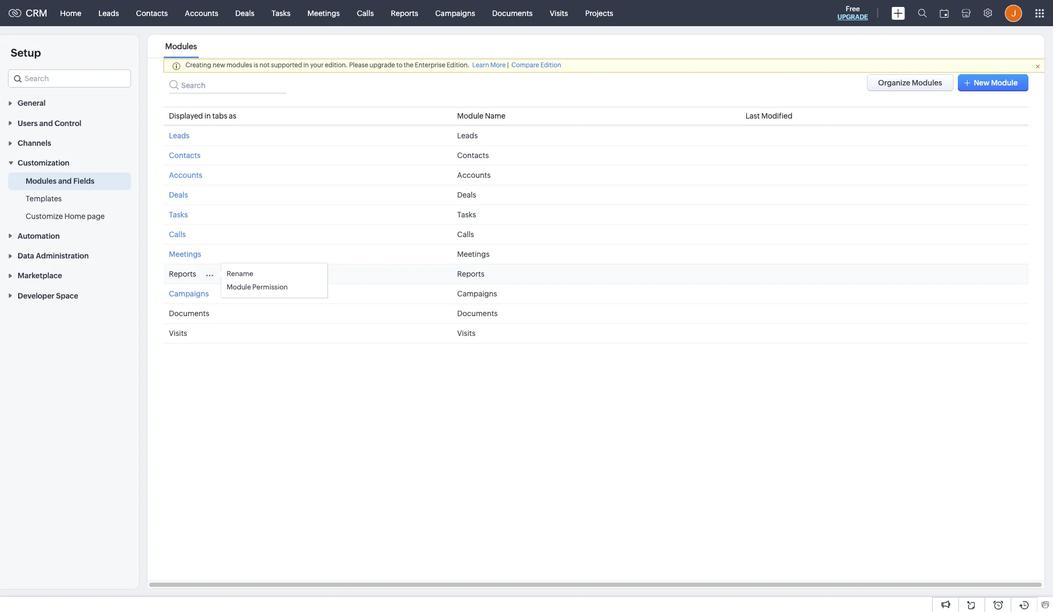 Task type: describe. For each thing, give the bounding box(es) containing it.
templates
[[26, 195, 62, 203]]

reports link
[[382, 0, 427, 26]]

2 horizontal spatial meetings
[[457, 250, 490, 259]]

channels button
[[0, 133, 139, 153]]

1 horizontal spatial deals
[[235, 9, 254, 17]]

0 vertical spatial contacts link
[[128, 0, 176, 26]]

home link
[[52, 0, 90, 26]]

visits inside visits 'link'
[[550, 9, 568, 17]]

0 horizontal spatial meetings
[[169, 250, 201, 259]]

2 horizontal spatial contacts
[[457, 151, 489, 160]]

automation
[[18, 232, 60, 240]]

create menu image
[[892, 7, 905, 20]]

and for modules
[[58, 177, 72, 186]]

modified
[[761, 112, 793, 120]]

2 horizontal spatial reports
[[457, 270, 485, 279]]

1 horizontal spatial tasks
[[272, 9, 290, 17]]

0 horizontal spatial visits
[[169, 329, 187, 338]]

customization region
[[0, 173, 139, 226]]

rename module permission
[[227, 270, 288, 291]]

data
[[18, 252, 34, 260]]

edition.
[[325, 61, 348, 69]]

0 horizontal spatial leads
[[98, 9, 119, 17]]

free
[[846, 5, 860, 13]]

upgrade
[[838, 13, 868, 21]]

data administration button
[[0, 246, 139, 266]]

documents inside 'link'
[[492, 9, 533, 17]]

projects link
[[577, 0, 622, 26]]

more
[[490, 61, 506, 69]]

page
[[87, 212, 105, 221]]

your
[[310, 61, 324, 69]]

crm link
[[9, 7, 47, 19]]

crm
[[26, 7, 47, 19]]

learn
[[472, 61, 489, 69]]

control
[[55, 119, 81, 128]]

module for rename module permission
[[227, 283, 251, 291]]

calendar image
[[940, 9, 949, 17]]

space
[[56, 292, 78, 300]]

tabs
[[212, 112, 227, 120]]

general
[[18, 99, 46, 108]]

new module button
[[958, 74, 1029, 91]]

0 horizontal spatial campaigns link
[[169, 290, 209, 298]]

customize home page
[[26, 212, 105, 221]]

0 horizontal spatial deals
[[169, 191, 188, 199]]

displayed
[[169, 112, 203, 120]]

0 horizontal spatial contacts
[[136, 9, 168, 17]]

1 horizontal spatial meetings
[[308, 9, 340, 17]]

please
[[349, 61, 368, 69]]

0 horizontal spatial tasks link
[[169, 211, 188, 219]]

1 vertical spatial calls link
[[169, 230, 186, 239]]

profile element
[[999, 0, 1029, 26]]

modules and fields
[[26, 177, 94, 186]]

modules and fields link
[[26, 176, 94, 187]]

customization button
[[0, 153, 139, 173]]

|
[[507, 61, 509, 69]]

0 horizontal spatial leads link
[[90, 0, 128, 26]]

visits link
[[541, 0, 577, 26]]

administration
[[36, 252, 89, 260]]

projects
[[585, 9, 613, 17]]

2 horizontal spatial leads
[[457, 132, 478, 140]]

1 horizontal spatial meetings link
[[299, 0, 348, 26]]

displayed in tabs as
[[169, 112, 236, 120]]

learn more link
[[472, 61, 506, 69]]

1 horizontal spatial leads
[[169, 132, 190, 140]]



Task type: locate. For each thing, give the bounding box(es) containing it.
free upgrade
[[838, 5, 868, 21]]

meetings
[[308, 9, 340, 17], [169, 250, 201, 259], [457, 250, 490, 259]]

in left "your"
[[303, 61, 309, 69]]

deals
[[235, 9, 254, 17], [169, 191, 188, 199], [457, 191, 476, 199]]

developer
[[18, 292, 54, 300]]

visits
[[550, 9, 568, 17], [169, 329, 187, 338], [457, 329, 476, 338]]

as
[[229, 112, 236, 120]]

2 vertical spatial module
[[227, 283, 251, 291]]

0 horizontal spatial modules
[[26, 177, 56, 186]]

users and control button
[[0, 113, 139, 133]]

0 vertical spatial home
[[60, 9, 81, 17]]

1 vertical spatial tasks link
[[169, 211, 188, 219]]

search element
[[912, 0, 933, 26]]

modules for modules and fields
[[26, 177, 56, 186]]

0 vertical spatial modules
[[165, 42, 197, 51]]

home
[[60, 9, 81, 17], [64, 212, 86, 221]]

module name
[[457, 112, 506, 120]]

1 horizontal spatial tasks link
[[263, 0, 299, 26]]

1 horizontal spatial reports
[[391, 9, 418, 17]]

to
[[396, 61, 403, 69]]

channels
[[18, 139, 51, 148]]

1 vertical spatial leads link
[[169, 132, 190, 140]]

setup
[[11, 47, 41, 59]]

in
[[303, 61, 309, 69], [204, 112, 211, 120]]

leads down module name
[[457, 132, 478, 140]]

1 horizontal spatial leads link
[[169, 132, 190, 140]]

supported
[[271, 61, 302, 69]]

0 horizontal spatial in
[[204, 112, 211, 120]]

1 horizontal spatial calls
[[357, 9, 374, 17]]

and left fields
[[58, 177, 72, 186]]

2 horizontal spatial tasks
[[457, 211, 476, 219]]

1 horizontal spatial in
[[303, 61, 309, 69]]

and inside dropdown button
[[39, 119, 53, 128]]

modules up templates at the left top
[[26, 177, 56, 186]]

modules
[[227, 61, 252, 69]]

modules inside modules and fields link
[[26, 177, 56, 186]]

leads link
[[90, 0, 128, 26], [169, 132, 190, 140]]

permission
[[252, 283, 288, 291]]

automation button
[[0, 226, 139, 246]]

module left name
[[457, 112, 483, 120]]

tasks
[[272, 9, 290, 17], [169, 211, 188, 219], [457, 211, 476, 219]]

deals link
[[227, 0, 263, 26], [169, 191, 188, 199]]

is
[[254, 61, 258, 69]]

1 vertical spatial modules
[[26, 177, 56, 186]]

new
[[974, 79, 990, 87]]

the
[[404, 61, 414, 69]]

name
[[485, 112, 506, 120]]

tasks link
[[263, 0, 299, 26], [169, 211, 188, 219]]

and right "users"
[[39, 119, 53, 128]]

0 horizontal spatial calls link
[[169, 230, 186, 239]]

home inside 'link'
[[64, 212, 86, 221]]

users and control
[[18, 119, 81, 128]]

1 horizontal spatial modules
[[165, 42, 197, 51]]

2 horizontal spatial calls
[[457, 230, 474, 239]]

and
[[39, 119, 53, 128], [58, 177, 72, 186]]

0 vertical spatial tasks link
[[263, 0, 299, 26]]

campaigns
[[435, 9, 475, 17], [169, 290, 209, 298], [457, 290, 497, 298]]

reports
[[391, 9, 418, 17], [169, 270, 196, 279], [457, 270, 485, 279]]

1 horizontal spatial contacts
[[169, 151, 201, 160]]

leads right home link
[[98, 9, 119, 17]]

module for new module
[[991, 79, 1018, 87]]

creating
[[186, 61, 211, 69]]

contacts down the "displayed"
[[169, 151, 201, 160]]

1 vertical spatial and
[[58, 177, 72, 186]]

edition.
[[447, 61, 470, 69]]

rename
[[227, 270, 253, 278]]

0 horizontal spatial module
[[227, 283, 251, 291]]

not
[[260, 61, 270, 69]]

0 vertical spatial meetings link
[[299, 0, 348, 26]]

contacts link down the "displayed"
[[169, 151, 201, 160]]

upgrade
[[370, 61, 395, 69]]

calls link
[[348, 0, 382, 26], [169, 230, 186, 239]]

accounts link
[[176, 0, 227, 26], [169, 171, 202, 180]]

compare edition link
[[511, 61, 561, 69]]

and for users
[[39, 119, 53, 128]]

customize
[[26, 212, 63, 221]]

modules up creating
[[165, 42, 197, 51]]

leads down the "displayed"
[[169, 132, 190, 140]]

Search text field
[[9, 70, 130, 87]]

0 vertical spatial deals link
[[227, 0, 263, 26]]

2 horizontal spatial deals
[[457, 191, 476, 199]]

last
[[746, 112, 760, 120]]

meetings link
[[299, 0, 348, 26], [169, 250, 201, 259]]

modules link
[[164, 42, 199, 51]]

home right crm
[[60, 9, 81, 17]]

0 horizontal spatial tasks
[[169, 211, 188, 219]]

customization
[[18, 159, 69, 168]]

Search text field
[[169, 74, 287, 94]]

in left tabs
[[204, 112, 211, 120]]

search image
[[918, 9, 927, 18]]

profile image
[[1005, 5, 1022, 22]]

1 vertical spatial campaigns link
[[169, 290, 209, 298]]

contacts link up modules link
[[128, 0, 176, 26]]

new
[[213, 61, 225, 69]]

marketplace button
[[0, 266, 139, 286]]

calls
[[357, 9, 374, 17], [169, 230, 186, 239], [457, 230, 474, 239]]

home up the 'automation' dropdown button
[[64, 212, 86, 221]]

1 vertical spatial accounts link
[[169, 171, 202, 180]]

1 horizontal spatial and
[[58, 177, 72, 186]]

1 vertical spatial in
[[204, 112, 211, 120]]

1 horizontal spatial deals link
[[227, 0, 263, 26]]

0 vertical spatial and
[[39, 119, 53, 128]]

create menu element
[[885, 0, 912, 26]]

0 horizontal spatial deals link
[[169, 191, 188, 199]]

documents
[[492, 9, 533, 17], [169, 310, 209, 318], [457, 310, 498, 318]]

None field
[[8, 70, 131, 88]]

enterprise
[[415, 61, 445, 69]]

0 vertical spatial module
[[991, 79, 1018, 87]]

campaigns link
[[427, 0, 484, 26], [169, 290, 209, 298]]

1 vertical spatial contacts link
[[169, 151, 201, 160]]

module down rename on the top left
[[227, 283, 251, 291]]

module inside rename module permission
[[227, 283, 251, 291]]

0 horizontal spatial and
[[39, 119, 53, 128]]

accounts
[[185, 9, 218, 17], [169, 171, 202, 180], [457, 171, 491, 180]]

and inside "customization" region
[[58, 177, 72, 186]]

users
[[18, 119, 38, 128]]

contacts down module name
[[457, 151, 489, 160]]

customize home page link
[[26, 211, 105, 222]]

documents link
[[484, 0, 541, 26]]

last modified
[[746, 112, 793, 120]]

module inside button
[[991, 79, 1018, 87]]

0 vertical spatial leads link
[[90, 0, 128, 26]]

new module
[[974, 79, 1018, 87]]

2 horizontal spatial module
[[991, 79, 1018, 87]]

2 horizontal spatial visits
[[550, 9, 568, 17]]

contacts up modules link
[[136, 9, 168, 17]]

data administration
[[18, 252, 89, 260]]

0 vertical spatial accounts link
[[176, 0, 227, 26]]

None button
[[867, 74, 954, 91]]

1 vertical spatial module
[[457, 112, 483, 120]]

developer space button
[[0, 286, 139, 306]]

general button
[[0, 93, 139, 113]]

0 vertical spatial calls link
[[348, 0, 382, 26]]

0 horizontal spatial reports
[[169, 270, 196, 279]]

1 horizontal spatial visits
[[457, 329, 476, 338]]

1 vertical spatial home
[[64, 212, 86, 221]]

1 horizontal spatial campaigns link
[[427, 0, 484, 26]]

edition
[[541, 61, 561, 69]]

module right 'new'
[[991, 79, 1018, 87]]

0 vertical spatial campaigns link
[[427, 0, 484, 26]]

1 vertical spatial meetings link
[[169, 250, 201, 259]]

1 vertical spatial deals link
[[169, 191, 188, 199]]

templates link
[[26, 194, 62, 204]]

0 vertical spatial in
[[303, 61, 309, 69]]

1 horizontal spatial module
[[457, 112, 483, 120]]

modules for modules
[[165, 42, 197, 51]]

modules
[[165, 42, 197, 51], [26, 177, 56, 186]]

developer space
[[18, 292, 78, 300]]

compare
[[511, 61, 539, 69]]

marketplace
[[18, 272, 62, 280]]

0 horizontal spatial meetings link
[[169, 250, 201, 259]]

contacts
[[136, 9, 168, 17], [169, 151, 201, 160], [457, 151, 489, 160]]

0 horizontal spatial calls
[[169, 230, 186, 239]]

creating new modules is not supported in your edition. please upgrade to the enterprise edition. learn more | compare edition
[[186, 61, 561, 69]]

1 horizontal spatial calls link
[[348, 0, 382, 26]]

fields
[[73, 177, 94, 186]]



Task type: vqa. For each thing, say whether or not it's contained in the screenshot.
CHATS "image"
no



